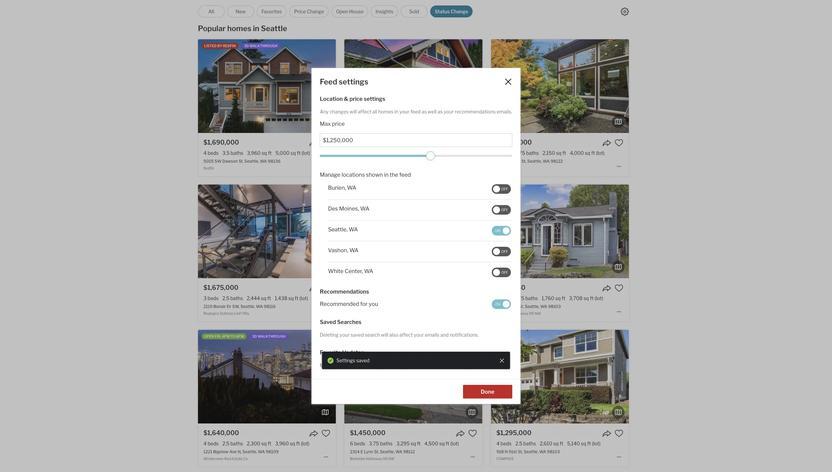 Task type: locate. For each thing, give the bounding box(es) containing it.
1 horizontal spatial price
[[350, 96, 363, 102]]

0 vertical spatial hs
[[530, 312, 534, 316]]

1 vertical spatial price
[[332, 121, 345, 127]]

0 horizontal spatial hathaway
[[366, 457, 382, 462]]

2.5 baths up 918 n 91st st, seattle, wa 98103 compass
[[516, 441, 536, 447]]

n right 514
[[505, 304, 508, 310]]

$1,295,000
[[497, 430, 532, 437]]

affect
[[358, 109, 372, 115], [400, 332, 413, 338]]

1 horizontal spatial hathaway
[[513, 312, 529, 316]]

3 beds for $1,675,000
[[204, 296, 219, 302]]

walkthrough for $1,690,000
[[250, 44, 278, 48]]

3d walkthrough right '6pm'
[[252, 335, 286, 339]]

hathaway inside 2314 e lynn st, seattle, wa 98112 berkshire hathaway hs nw
[[366, 457, 382, 462]]

open house
[[336, 9, 364, 14]]

0 vertical spatial berkshire
[[497, 312, 512, 316]]

0 vertical spatial saved
[[351, 332, 364, 338]]

1.75 baths up 514 n 86th st, seattle, wa 98103 berkshire hathaway hs nw
[[516, 296, 538, 302]]

dr left sw,
[[227, 304, 232, 310]]

favorite button checkbox
[[468, 139, 477, 148], [615, 139, 624, 148], [615, 284, 624, 293], [468, 430, 477, 439], [615, 430, 624, 439]]

ft for 3,708 sq ft (lot)
[[590, 296, 594, 302]]

0 horizontal spatial berkshire
[[350, 457, 366, 462]]

$1,640,000
[[204, 430, 239, 437]]

sq for 2,013 sq ft
[[409, 150, 415, 156]]

2 n from the top
[[505, 450, 508, 455]]

0 vertical spatial price
[[350, 96, 363, 102]]

98112
[[404, 450, 415, 455]]

n right the 918
[[505, 450, 508, 455]]

wa down 1,760
[[541, 304, 548, 310]]

1 vertical spatial nw
[[389, 457, 395, 462]]

ft for 4,000 sq ft (lot)
[[592, 150, 595, 156]]

3 photo of 2537 shoreland dr s, seattle, wa 98144 image from the left
[[483, 185, 621, 279]]

recommendations
[[455, 109, 496, 115]]

manage locations shown in the feed
[[320, 172, 411, 178]]

3 beds up 2822
[[497, 150, 512, 156]]

beds right 2
[[501, 296, 512, 302]]

2 horizontal spatial 3d
[[351, 335, 356, 339]]

walkthrough down "seattle"
[[250, 44, 278, 48]]

wa inside 5015 sw dawson st, seattle, wa 98136 redfin
[[260, 159, 267, 164]]

baths for $1,675,000
[[231, 296, 243, 302]]

1 horizontal spatial 1.75
[[516, 296, 525, 302]]

1 vertical spatial 98103
[[548, 450, 560, 455]]

3d for $1,640,000
[[252, 335, 257, 339]]

0 horizontal spatial dr
[[227, 304, 232, 310]]

1 photo of 9017 4th ave s, seattle, wa 98108 image from the left
[[207, 39, 345, 133]]

3,960 up the 98109
[[275, 441, 289, 447]]

1 vertical spatial 3,960
[[275, 441, 289, 447]]

4pm
[[222, 335, 230, 339]]

walkthrough
[[250, 44, 278, 48], [258, 335, 286, 339], [356, 335, 384, 339]]

sq right the 5,000
[[291, 150, 296, 156]]

photo of 2119 bonair dr sw, seattle, wa 98116 image
[[60, 185, 198, 279], [198, 185, 336, 279], [336, 185, 474, 279]]

favorite button checkbox for $699,000
[[468, 139, 477, 148]]

sq up 98108
[[409, 150, 415, 156]]

e for 2314
[[361, 450, 363, 455]]

photo of 514 n 86th st, seattle, wa 98103 image
[[353, 185, 491, 279], [491, 185, 629, 279], [629, 185, 767, 279]]

in
[[253, 24, 260, 33], [395, 109, 399, 115], [384, 172, 389, 178]]

price change
[[294, 9, 324, 14]]

e inside 2314 e lynn st, seattle, wa 98112 berkshire hathaway hs nw
[[361, 450, 363, 455]]

4 up the 918
[[497, 441, 500, 447]]

wa inside 1221 bigelow ave n, seattle, wa 98109 windermere real estate co.
[[258, 450, 265, 455]]

all
[[209, 9, 214, 14]]

1 dr from the left
[[227, 304, 232, 310]]

st, for $714,950
[[519, 304, 524, 310]]

photo of 2822 e olive st, seattle, wa 98122 image
[[353, 39, 491, 133], [491, 39, 629, 133], [629, 39, 767, 133]]

2.5 up bigelow
[[223, 441, 230, 447]]

baths for $1,640,000
[[231, 441, 243, 447]]

hs inside 514 n 86th st, seattle, wa 98103 berkshire hathaway hs nw
[[530, 312, 534, 316]]

settings
[[339, 77, 369, 86], [364, 96, 386, 102]]

2 photo of 9017 4th ave s, seattle, wa 98108 image from the left
[[345, 39, 483, 133]]

98103 down 2,610 sq ft on the bottom of the page
[[548, 450, 560, 455]]

1 horizontal spatial ave
[[369, 159, 376, 164]]

all
[[373, 109, 378, 115]]

5 beds
[[350, 296, 365, 302]]

Favorites radio
[[257, 5, 287, 17]]

seattle, for 9017 4th ave s, seattle, wa 98108
[[381, 159, 396, 164]]

photo of 2537 shoreland dr s, seattle, wa 98144 image
[[207, 185, 345, 279], [345, 185, 483, 279], [483, 185, 621, 279]]

beds for $1,690,000
[[208, 150, 219, 156]]

3,708 sq ft (lot)
[[570, 296, 604, 302]]

1 vertical spatial to
[[231, 335, 235, 339]]

3d walkthrough for $1,640,000
[[252, 335, 286, 339]]

sq for 3,960 sq ft
[[262, 150, 267, 156]]

0 horizontal spatial affect
[[358, 109, 372, 115]]

4 beds up 1221 at the bottom of the page
[[204, 441, 219, 447]]

0 vertical spatial s,
[[377, 159, 380, 164]]

7,650 sq ft (lot)
[[423, 150, 457, 156]]

sq for 4,000 sq ft (lot)
[[585, 150, 591, 156]]

seattle, for 918 n 91st st, seattle, wa 98103 compass
[[524, 450, 539, 455]]

1 vertical spatial berkshire
[[350, 457, 366, 462]]

sq right 1,760
[[556, 296, 561, 302]]

any
[[320, 109, 329, 115]]

1 vertical spatial saved
[[357, 358, 370, 364]]

berkshire inside 514 n 86th st, seattle, wa 98103 berkshire hathaway hs nw
[[497, 312, 512, 316]]

3d walkthrough down "seattle"
[[244, 44, 278, 48]]

favorite button checkbox for $714,950
[[615, 284, 624, 293]]

ft for 2,300 sq ft
[[268, 441, 272, 447]]

2 dr from the left
[[382, 304, 386, 310]]

to for $2,100,000
[[380, 189, 384, 193]]

1.75 baths up '9017 4th ave s, seattle, wa 98108'
[[369, 150, 392, 156]]

seattle, down 2.75 baths
[[528, 159, 542, 164]]

1 vertical spatial 1.75
[[516, 296, 525, 302]]

seattle, inside 2314 e lynn st, seattle, wa 98112 berkshire hathaway hs nw
[[380, 450, 395, 455]]

wa down moines,
[[349, 227, 358, 233]]

st, inside 5015 sw dawson st, seattle, wa 98136 redfin
[[239, 159, 244, 164]]

seattle, left 98144
[[392, 304, 406, 310]]

done button
[[463, 386, 513, 399]]

sq up 98112
[[411, 441, 416, 447]]

0 horizontal spatial s,
[[377, 159, 380, 164]]

sq for 3,295 sq ft
[[411, 441, 416, 447]]

manage for manage locations shown in the feed
[[320, 172, 341, 178]]

berkshire inside 2314 e lynn st, seattle, wa 98112 berkshire hathaway hs nw
[[350, 457, 366, 462]]

9017 4th ave s, seattle, wa 98108
[[350, 159, 417, 164]]

nw inside 514 n 86th st, seattle, wa 98103 berkshire hathaway hs nw
[[535, 312, 541, 316]]

ave right the 4th
[[369, 159, 376, 164]]

e left olive
[[508, 159, 510, 164]]

1 vertical spatial hs
[[383, 457, 388, 462]]

4 beds up 5015
[[204, 150, 219, 156]]

hs for $714,950
[[530, 312, 534, 316]]

0 vertical spatial settings
[[339, 77, 369, 86]]

favorites link
[[349, 363, 371, 369]]

ft for 3,295 sq ft
[[417, 441, 421, 447]]

sq
[[262, 150, 267, 156], [291, 150, 296, 156], [409, 150, 415, 156], [438, 150, 443, 156], [557, 150, 562, 156], [585, 150, 591, 156], [261, 296, 267, 302], [289, 296, 294, 302], [556, 296, 561, 302], [584, 296, 589, 302], [262, 441, 267, 447], [290, 441, 295, 447], [411, 441, 416, 447], [440, 441, 445, 447], [554, 441, 559, 447], [581, 441, 587, 447]]

1 vertical spatial favorite button checkbox
[[322, 284, 331, 293]]

location & price settings
[[320, 96, 386, 102]]

ft for 5,000 sq ft (lot)
[[297, 150, 301, 156]]

vashon, wa
[[328, 247, 359, 254]]

3 photo of 5015 sw dawson st, seattle, wa 98136 image from the left
[[336, 39, 474, 133]]

1 horizontal spatial 3
[[350, 150, 353, 156]]

saved down searches
[[351, 332, 364, 338]]

favorite button checkbox for $1,690,000
[[322, 139, 331, 148]]

seattle, inside 5015 sw dawson st, seattle, wa 98136 redfin
[[245, 159, 259, 164]]

dr right you
[[382, 304, 386, 310]]

seattle, inside "2119 bonair dr sw, seattle, wa 98116 realogics sotheby's int'l rlty"
[[241, 304, 255, 310]]

3 for $1,675,000
[[204, 296, 207, 302]]

sq for 3,708 sq ft (lot)
[[584, 296, 589, 302]]

3pm
[[385, 189, 393, 193]]

beds up the 4th
[[354, 150, 365, 156]]

beds up 1221 at the bottom of the page
[[208, 441, 219, 447]]

1 favorite button checkbox from the top
[[322, 139, 331, 148]]

2 favorite button checkbox from the top
[[322, 284, 331, 293]]

0 vertical spatial 1.75
[[369, 150, 378, 156]]

$2,100,000
[[350, 284, 386, 292]]

wa down 2,610
[[540, 450, 547, 455]]

feed
[[411, 109, 421, 115], [400, 172, 411, 178]]

2 change from the left
[[451, 9, 469, 14]]

1 horizontal spatial change
[[451, 9, 469, 14]]

3 favorite button checkbox from the top
[[322, 430, 331, 439]]

1 photo of 2822 e olive st, seattle, wa 98122 image from the left
[[353, 39, 491, 133]]

3.5
[[223, 150, 230, 156]]

1 vertical spatial e
[[361, 450, 363, 455]]

1 horizontal spatial to
[[380, 189, 384, 193]]

ft for 5,140 sq ft (lot)
[[588, 441, 591, 447]]

favorite button image for $1,675,000
[[322, 284, 331, 293]]

walkthrough for $1,640,000
[[258, 335, 286, 339]]

beds right 5
[[354, 296, 365, 302]]

0 horizontal spatial nw
[[389, 457, 395, 462]]

beds up 5015
[[208, 150, 219, 156]]

3d right redfin
[[244, 44, 249, 48]]

0 horizontal spatial hs
[[383, 457, 388, 462]]

0 horizontal spatial e
[[361, 450, 363, 455]]

st, right lynn
[[374, 450, 379, 455]]

photo of 918 n 91st st, seattle, wa 98103 image
[[353, 330, 491, 424], [491, 330, 629, 424], [629, 330, 767, 424]]

2.5 baths for $1,295,000
[[516, 441, 536, 447]]

sq up 98116 on the bottom of the page
[[261, 296, 267, 302]]

nw inside 2314 e lynn st, seattle, wa 98112 berkshire hathaway hs nw
[[389, 457, 395, 462]]

saved searches
[[320, 319, 362, 326]]

beds for $1,675,000
[[208, 296, 219, 302]]

0 horizontal spatial change
[[307, 9, 324, 14]]

photo of 9017 4th ave s, seattle, wa 98108 image
[[207, 39, 345, 133], [345, 39, 483, 133], [483, 39, 621, 133]]

2119 bonair dr sw, seattle, wa 98116 realogics sotheby's int'l rlty
[[204, 304, 276, 316]]

0 horizontal spatial 3d
[[244, 44, 249, 48]]

0 vertical spatial manage
[[320, 172, 341, 178]]

n inside 514 n 86th st, seattle, wa 98103 berkshire hathaway hs nw
[[505, 304, 508, 310]]

st, for $1,295,000
[[518, 450, 523, 455]]

change right status
[[451, 9, 469, 14]]

favorite updates
[[320, 350, 364, 356]]

in left "seattle"
[[253, 24, 260, 33]]

ave inside 1221 bigelow ave n, seattle, wa 98109 windermere real estate co.
[[230, 450, 237, 455]]

All radio
[[198, 5, 225, 17]]

1 vertical spatial manage
[[320, 363, 338, 369]]

1 n from the top
[[505, 304, 508, 310]]

98103 inside 514 n 86th st, seattle, wa 98103 berkshire hathaway hs nw
[[549, 304, 561, 310]]

change right price
[[307, 9, 324, 14]]

1 horizontal spatial hs
[[530, 312, 534, 316]]

or
[[371, 363, 376, 369]]

beds for $1,640,000
[[208, 441, 219, 447]]

favorite button image for $1,640,000
[[322, 430, 331, 439]]

Price Change radio
[[290, 5, 329, 17]]

4
[[204, 150, 207, 156], [204, 441, 207, 447], [497, 441, 500, 447]]

1 horizontal spatial s,
[[387, 304, 391, 310]]

photo of 2314 e lynn st, seattle, wa 98112 image
[[207, 330, 345, 424], [345, 330, 483, 424], [483, 330, 621, 424]]

ave
[[369, 159, 376, 164], [230, 450, 237, 455]]

12pm
[[369, 189, 379, 193]]

1 horizontal spatial open
[[351, 189, 361, 193]]

s, up shown
[[377, 159, 380, 164]]

photo of 5015 sw dawson st, seattle, wa 98136 image
[[60, 39, 198, 133], [198, 39, 336, 133], [336, 39, 474, 133]]

1 as from the left
[[422, 109, 427, 115]]

2,150
[[543, 150, 556, 156]]

3,960
[[247, 150, 261, 156], [275, 441, 289, 447]]

manage for manage your favorites or edit your group settings.
[[320, 363, 338, 369]]

vashon,
[[328, 247, 349, 254]]

seattle, down 3,960 sq ft
[[245, 159, 259, 164]]

5
[[350, 296, 353, 302]]

in left the
[[384, 172, 389, 178]]

wa down 2,150
[[543, 159, 550, 164]]

0 horizontal spatial will
[[350, 109, 357, 115]]

n inside 918 n 91st st, seattle, wa 98103 compass
[[505, 450, 508, 455]]

2 horizontal spatial 3 beds
[[497, 150, 512, 156]]

favorite button checkbox
[[322, 139, 331, 148], [322, 284, 331, 293], [322, 430, 331, 439]]

0 horizontal spatial homes
[[227, 24, 252, 33]]

3 beds for $1,550,000
[[497, 150, 512, 156]]

open sat, 12pm to 3pm
[[351, 189, 393, 193]]

berkshire
[[497, 312, 512, 316], [350, 457, 366, 462]]

as left well
[[422, 109, 427, 115]]

0 horizontal spatial 1.75
[[369, 150, 378, 156]]

1 horizontal spatial e
[[508, 159, 510, 164]]

1 vertical spatial s,
[[387, 304, 391, 310]]

2 manage from the top
[[320, 363, 338, 369]]

2.5 up 91st
[[516, 441, 523, 447]]

2 vertical spatial in
[[384, 172, 389, 178]]

1 horizontal spatial 3 beds
[[350, 150, 365, 156]]

3 for $1,550,000
[[497, 150, 500, 156]]

2.5 for $1,295,000
[[516, 441, 523, 447]]

ft for 2,444 sq ft
[[268, 296, 271, 302]]

$1,450,000
[[350, 430, 386, 437]]

2 horizontal spatial 3
[[497, 150, 500, 156]]

3,295 sq ft
[[397, 441, 421, 447]]

your left emails
[[414, 332, 424, 338]]

recommendations
[[320, 289, 369, 295]]

photo of 1221 bigelow ave n, seattle, wa 98109 image
[[60, 330, 198, 424], [198, 330, 336, 424], [336, 330, 474, 424]]

ft
[[268, 150, 272, 156], [297, 150, 301, 156], [416, 150, 419, 156], [444, 150, 448, 156], [563, 150, 567, 156], [592, 150, 595, 156], [268, 296, 271, 302], [295, 296, 299, 302], [562, 296, 566, 302], [590, 296, 594, 302], [268, 441, 272, 447], [296, 441, 300, 447], [417, 441, 421, 447], [446, 441, 450, 447], [560, 441, 564, 447], [588, 441, 591, 447]]

0 vertical spatial to
[[380, 189, 384, 193]]

Open House radio
[[332, 5, 368, 17]]

0 vertical spatial nw
[[535, 312, 541, 316]]

4,000 sq ft (lot)
[[570, 150, 605, 156]]

group settings. link
[[397, 363, 431, 369]]

favorite button image
[[615, 284, 624, 293], [322, 430, 331, 439], [468, 430, 477, 439], [615, 430, 624, 439]]

any changes will affect all homes in your feed as well as your recommendations emails.
[[320, 109, 513, 115]]

open for $1,640,000
[[204, 335, 214, 339]]

1 vertical spatial hathaway
[[366, 457, 382, 462]]

0 vertical spatial hathaway
[[513, 312, 529, 316]]

st, inside 918 n 91st st, seattle, wa 98103 compass
[[518, 450, 523, 455]]

manage up burien,
[[320, 172, 341, 178]]

insights
[[376, 9, 394, 14]]

seattle, inside 514 n 86th st, seattle, wa 98103 berkshire hathaway hs nw
[[525, 304, 540, 310]]

beds for $1,450,000
[[354, 441, 365, 447]]

1 vertical spatial open
[[204, 335, 214, 339]]

price right &
[[350, 96, 363, 102]]

seattle, for 2119 bonair dr sw, seattle, wa 98116 realogics sotheby's int'l rlty
[[241, 304, 255, 310]]

1 vertical spatial ave
[[230, 450, 237, 455]]

baths for $714,950
[[526, 296, 538, 302]]

redfin
[[223, 44, 236, 48]]

2,610 sq ft
[[540, 441, 564, 447]]

0 horizontal spatial 3 beds
[[204, 296, 219, 302]]

berkshire for $1,450,000
[[350, 457, 366, 462]]

1 vertical spatial n
[[505, 450, 508, 455]]

0 horizontal spatial price
[[332, 121, 345, 127]]

2 horizontal spatial in
[[395, 109, 399, 115]]

st, right dawson at the left of page
[[239, 159, 244, 164]]

settings up all
[[364, 96, 386, 102]]

1 horizontal spatial 3,960
[[275, 441, 289, 447]]

1 photo of 5015 sw dawson st, seattle, wa 98136 image from the left
[[60, 39, 198, 133]]

st, inside 514 n 86th st, seattle, wa 98103 berkshire hathaway hs nw
[[519, 304, 524, 310]]

(lot) for $1,640,000
[[301, 441, 310, 447]]

2 as from the left
[[438, 109, 443, 115]]

wa down 2,444 sq ft
[[256, 304, 263, 310]]

seattle
[[261, 24, 287, 33]]

feed left well
[[411, 109, 421, 115]]

1 horizontal spatial 1.75 baths
[[516, 296, 538, 302]]

(lot) for $699,000
[[449, 150, 457, 156]]

1 horizontal spatial nw
[[535, 312, 541, 316]]

1 horizontal spatial as
[[438, 109, 443, 115]]

3
[[350, 150, 353, 156], [497, 150, 500, 156], [204, 296, 207, 302]]

to for $1,640,000
[[231, 335, 235, 339]]

2.75 baths
[[516, 150, 539, 156]]

4 beds for $1,640,000
[[204, 441, 219, 447]]

as
[[422, 109, 427, 115], [438, 109, 443, 115]]

option group
[[198, 5, 473, 17]]

seattle, up rlty
[[241, 304, 255, 310]]

notifications.
[[450, 332, 479, 338]]

1221
[[204, 450, 212, 455]]

manage your favorites or edit your group settings.
[[320, 363, 431, 369]]

wa inside 2314 e lynn st, seattle, wa 98112 berkshire hathaway hs nw
[[396, 450, 403, 455]]

0 horizontal spatial 3,960
[[247, 150, 261, 156]]

st, inside 2314 e lynn st, seattle, wa 98112 berkshire hathaway hs nw
[[374, 450, 379, 455]]

seattle, up co.
[[243, 450, 257, 455]]

hathaway down 86th
[[513, 312, 529, 316]]

3,960 for 3,960 sq ft
[[247, 150, 261, 156]]

0 vertical spatial 98103
[[549, 304, 561, 310]]

3 beds up 2119
[[204, 296, 219, 302]]

0 vertical spatial open
[[351, 189, 361, 193]]

2.5 up bonair
[[223, 296, 230, 302]]

1.75 up '9017 4th ave s, seattle, wa 98108'
[[369, 150, 378, 156]]

sq right the 5,140
[[581, 441, 587, 447]]

favorite button image for $1,295,000
[[615, 430, 624, 439]]

berkshire down 2314
[[350, 457, 366, 462]]

hs inside 2314 e lynn st, seattle, wa 98112 berkshire hathaway hs nw
[[383, 457, 388, 462]]

manage down favorite
[[320, 363, 338, 369]]

for
[[361, 301, 368, 308]]

settings.
[[412, 363, 431, 369]]

redfin
[[204, 166, 214, 171]]

1.75 for $699,000
[[369, 150, 378, 156]]

sq right '3,708'
[[584, 296, 589, 302]]

2 photo of 2537 shoreland dr s, seattle, wa 98144 image from the left
[[345, 185, 483, 279]]

ft for 4,500 sq ft (lot)
[[446, 441, 450, 447]]

seattle, inside 918 n 91st st, seattle, wa 98103 compass
[[524, 450, 539, 455]]

4 beds up the 918
[[497, 441, 512, 447]]

98103 down 1,760 sq ft
[[549, 304, 561, 310]]

2 photo of 1221 bigelow ave n, seattle, wa 98109 image from the left
[[198, 330, 336, 424]]

ft for 3,960 sq ft
[[268, 150, 272, 156]]

sq right "2,300"
[[262, 441, 267, 447]]

option group containing all
[[198, 5, 473, 17]]

baths for $1,690,000
[[231, 150, 243, 156]]

seattle, for 2314 e lynn st, seattle, wa 98112 berkshire hathaway hs nw
[[380, 450, 395, 455]]

1 vertical spatial homes
[[379, 109, 394, 115]]

seattle, for 1221 bigelow ave n, seattle, wa 98109 windermere real estate co.
[[243, 450, 257, 455]]

sq right 2,610
[[554, 441, 559, 447]]

3d for $1,690,000
[[244, 44, 249, 48]]

baths up sw,
[[231, 296, 243, 302]]

seattle, inside 1221 bigelow ave n, seattle, wa 98109 windermere real estate co.
[[243, 450, 257, 455]]

center,
[[345, 268, 363, 275]]

settings up the location & price settings
[[339, 77, 369, 86]]

3 beds for $699,000
[[350, 150, 365, 156]]

(lot) for $1,295,000
[[592, 441, 601, 447]]

0 vertical spatial in
[[253, 24, 260, 33]]

1 horizontal spatial affect
[[400, 332, 413, 338]]

hathaway for $714,950
[[513, 312, 529, 316]]

hathaway inside 514 n 86th st, seattle, wa 98103 berkshire hathaway hs nw
[[513, 312, 529, 316]]

seattle, for 5015 sw dawson st, seattle, wa 98136 redfin
[[245, 159, 259, 164]]

baths up '2822 e olive st, seattle, wa 98122'
[[527, 150, 539, 156]]

0 horizontal spatial open
[[204, 335, 214, 339]]

0 vertical spatial 3,960
[[247, 150, 261, 156]]

1 manage from the top
[[320, 172, 341, 178]]

1 vertical spatial in
[[395, 109, 399, 115]]

1 photo of 2119 bonair dr sw, seattle, wa 98116 image from the left
[[60, 185, 198, 279]]

sq right 4,000 at right top
[[585, 150, 591, 156]]

514
[[497, 304, 504, 310]]

1 photo of 1221 bigelow ave n, seattle, wa 98109 image from the left
[[60, 330, 198, 424]]

2 vertical spatial favorite button checkbox
[[322, 430, 331, 439]]

4 up 5015
[[204, 150, 207, 156]]

98103 inside 918 n 91st st, seattle, wa 98103 compass
[[548, 450, 560, 455]]

sold
[[410, 9, 420, 14]]

favorite button checkbox for $1,295,000
[[615, 430, 624, 439]]

beds up the 918
[[501, 441, 512, 447]]

sq right 4,500
[[440, 441, 445, 447]]

sq for 5,000 sq ft (lot)
[[291, 150, 296, 156]]

beds up 2822
[[501, 150, 512, 156]]

seattle, right 86th
[[525, 304, 540, 310]]

1 vertical spatial 1.75 baths
[[516, 296, 538, 302]]

st, right 86th
[[519, 304, 524, 310]]

beds right 6
[[354, 441, 365, 447]]

favorite button image for $1,690,000
[[322, 139, 331, 148]]

wa right vashon,
[[350, 247, 359, 254]]

0 horizontal spatial to
[[231, 335, 235, 339]]

0 vertical spatial n
[[505, 304, 508, 310]]

1 horizontal spatial 3d
[[252, 335, 257, 339]]

1 change from the left
[[307, 9, 324, 14]]

status
[[435, 9, 450, 14]]

3 beds up 9017
[[350, 150, 365, 156]]

also
[[390, 332, 399, 338]]

updates
[[342, 350, 364, 356]]

your
[[400, 109, 410, 115], [444, 109, 454, 115], [340, 332, 350, 338], [414, 332, 424, 338], [339, 363, 349, 369], [386, 363, 397, 369]]

98116
[[264, 304, 276, 310]]

1.75 for $714,950
[[516, 296, 525, 302]]

s, for dr
[[387, 304, 391, 310]]

5015 sw dawson st, seattle, wa 98136 redfin
[[204, 159, 281, 171]]

baths for $1,550,000
[[527, 150, 539, 156]]

price
[[350, 96, 363, 102], [332, 121, 345, 127]]

0 horizontal spatial 1.75 baths
[[369, 150, 392, 156]]

1 horizontal spatial dr
[[382, 304, 386, 310]]

4 beds for $1,295,000
[[497, 441, 512, 447]]

sq for 2,444 sq ft
[[261, 296, 267, 302]]

settings saved section
[[322, 352, 510, 370]]

3d
[[244, 44, 249, 48], [252, 335, 257, 339], [351, 335, 356, 339]]

98103 for $714,950
[[549, 304, 561, 310]]

2 photo of 2119 bonair dr sw, seattle, wa 98116 image from the left
[[198, 185, 336, 279]]

2 photo of 2822 e olive st, seattle, wa 98122 image from the left
[[491, 39, 629, 133]]

seattle, up the
[[381, 159, 396, 164]]

sq up 98122
[[557, 150, 562, 156]]

3 up 2119
[[204, 296, 207, 302]]

0 vertical spatial affect
[[358, 109, 372, 115]]

saved inside section
[[357, 358, 370, 364]]

98103
[[549, 304, 561, 310], [548, 450, 560, 455]]

1 horizontal spatial will
[[381, 332, 389, 338]]

affect right also
[[400, 332, 413, 338]]

0 vertical spatial favorite button checkbox
[[322, 139, 331, 148]]

0 vertical spatial homes
[[227, 24, 252, 33]]

baths up '9017 4th ave s, seattle, wa 98108'
[[379, 150, 392, 156]]

hathaway
[[513, 312, 529, 316], [366, 457, 382, 462]]

2 beds
[[497, 296, 512, 302]]

favorite button image for $714,950
[[615, 284, 624, 293]]

as right well
[[438, 109, 443, 115]]

sq right 7,650
[[438, 150, 443, 156]]

dr inside "2119 bonair dr sw, seattle, wa 98116 realogics sotheby's int'l rlty"
[[227, 304, 232, 310]]

settings saved
[[337, 358, 370, 364]]

n for $1,295,000
[[505, 450, 508, 455]]

will down the location & price settings
[[350, 109, 357, 115]]

0 vertical spatial e
[[508, 159, 510, 164]]

3 photo of 514 n 86th st, seattle, wa 98103 image from the left
[[629, 185, 767, 279]]

0 vertical spatial ave
[[369, 159, 376, 164]]

berkshire for $714,950
[[497, 312, 512, 316]]

Max price input text field
[[323, 137, 510, 144]]

1 vertical spatial will
[[381, 332, 389, 338]]

open left fri,
[[204, 335, 214, 339]]

0 horizontal spatial as
[[422, 109, 427, 115]]

wa inside 918 n 91st st, seattle, wa 98103 compass
[[540, 450, 547, 455]]

4 for $1,690,000
[[204, 150, 207, 156]]

0 horizontal spatial ave
[[230, 450, 237, 455]]

price down changes
[[332, 121, 345, 127]]

n
[[505, 304, 508, 310], [505, 450, 508, 455]]

1 horizontal spatial berkshire
[[497, 312, 512, 316]]

walkthrough down 98116 on the bottom of the page
[[258, 335, 286, 339]]

86th
[[509, 304, 518, 310]]

0 horizontal spatial 3
[[204, 296, 207, 302]]

sw
[[215, 159, 222, 164]]

4 beds
[[204, 150, 219, 156], [204, 441, 219, 447], [497, 441, 512, 447]]

0 vertical spatial 1.75 baths
[[369, 150, 392, 156]]

favorite button image
[[322, 139, 331, 148], [468, 139, 477, 148], [615, 139, 624, 148], [322, 284, 331, 293]]



Task type: vqa. For each thing, say whether or not it's contained in the screenshot.
Manage locations shown in the feed at top left
yes



Task type: describe. For each thing, give the bounding box(es) containing it.
2314 e lynn st, seattle, wa 98112 berkshire hathaway hs nw
[[350, 450, 415, 462]]

seattle, up vashon,
[[328, 227, 348, 233]]

4,000
[[570, 150, 584, 156]]

98109
[[266, 450, 279, 455]]

popular homes in seattle
[[198, 24, 287, 33]]

2
[[497, 296, 500, 302]]

sq for 4,500 sq ft (lot)
[[440, 441, 445, 447]]

2 photo of 918 n 91st st, seattle, wa 98103 image from the left
[[491, 330, 629, 424]]

2,150 sq ft
[[543, 150, 567, 156]]

e for 2822
[[508, 159, 510, 164]]

beds for $714,950
[[501, 296, 512, 302]]

sat,
[[362, 189, 369, 193]]

n,
[[238, 450, 242, 455]]

house
[[349, 9, 364, 14]]

walkthrough up updates
[[356, 335, 384, 339]]

2.5 baths for $1,675,000
[[223, 296, 243, 302]]

2,013 sq ft
[[396, 150, 419, 156]]

searches
[[337, 319, 362, 326]]

5,140
[[568, 441, 580, 447]]

5,000 sq ft (lot)
[[276, 150, 310, 156]]

favorite
[[320, 350, 341, 356]]

locations
[[342, 172, 365, 178]]

st, right olive
[[522, 159, 527, 164]]

sq for 2,300 sq ft
[[262, 441, 267, 447]]

2.5 baths for $1,640,000
[[223, 441, 243, 447]]

favorite button image for $699,000
[[468, 139, 477, 148]]

n for $714,950
[[505, 304, 508, 310]]

search
[[365, 332, 380, 338]]

3,960 sq ft (lot)
[[275, 441, 310, 447]]

open for $2,100,000
[[351, 189, 361, 193]]

your right well
[[444, 109, 454, 115]]

sq for 7,650 sq ft (lot)
[[438, 150, 443, 156]]

ft for 1,760 sq ft
[[562, 296, 566, 302]]

seattle, for 514 n 86th st, seattle, wa 98103 berkshire hathaway hs nw
[[525, 304, 540, 310]]

beds for $1,550,000
[[501, 150, 512, 156]]

you
[[369, 301, 378, 308]]

olive
[[511, 159, 521, 164]]

514 n 86th st, seattle, wa 98103 berkshire hathaway hs nw
[[497, 304, 561, 316]]

feed
[[320, 77, 337, 86]]

ft for 2,150 sq ft
[[563, 150, 567, 156]]

$699,000
[[350, 139, 381, 146]]

1 horizontal spatial in
[[384, 172, 389, 178]]

your right edit
[[386, 363, 397, 369]]

moines,
[[339, 206, 359, 212]]

co.
[[243, 457, 249, 462]]

$1,675,000
[[204, 284, 239, 292]]

ft for 7,650 sq ft (lot)
[[444, 150, 448, 156]]

3 photo of 9017 4th ave s, seattle, wa 98108 image from the left
[[483, 39, 621, 133]]

sotheby's
[[220, 312, 236, 316]]

sq for 1,438 sq ft (lot)
[[289, 296, 294, 302]]

ft for 2,013 sq ft
[[416, 150, 419, 156]]

your down "favorite updates" on the bottom of the page
[[339, 363, 349, 369]]

the
[[390, 172, 399, 178]]

seattle, for 2537 shoreland dr s, seattle, wa 98144
[[392, 304, 406, 310]]

3 for $699,000
[[350, 150, 353, 156]]

1 photo of 918 n 91st st, seattle, wa 98103 image from the left
[[353, 330, 491, 424]]

wa down 2,013
[[397, 159, 404, 164]]

ft for 2,610 sq ft
[[560, 441, 564, 447]]

real
[[225, 457, 232, 462]]

(lot) for $1,690,000
[[302, 150, 310, 156]]

2,013
[[396, 150, 408, 156]]

9017
[[350, 159, 360, 164]]

emails.
[[497, 109, 513, 115]]

2,444
[[247, 296, 260, 302]]

3 photo of 918 n 91st st, seattle, wa 98103 image from the left
[[629, 330, 767, 424]]

3 photo of 2822 e olive st, seattle, wa 98122 image from the left
[[629, 39, 767, 133]]

3,295
[[397, 441, 410, 447]]

your left well
[[400, 109, 410, 115]]

2822 e olive st, seattle, wa 98122
[[497, 159, 563, 164]]

compass
[[497, 457, 514, 462]]

3d walkthrough up updates
[[351, 335, 384, 339]]

new
[[236, 9, 246, 14]]

2,610
[[540, 441, 553, 447]]

2 photo of 514 n 86th st, seattle, wa 98103 image from the left
[[491, 185, 629, 279]]

favorite button checkbox for $1,640,000
[[322, 430, 331, 439]]

918
[[497, 450, 504, 455]]

wa inside 514 n 86th st, seattle, wa 98103 berkshire hathaway hs nw
[[541, 304, 548, 310]]

2.5 for $1,640,000
[[223, 441, 230, 447]]

wa right moines,
[[361, 206, 370, 212]]

well
[[428, 109, 437, 115]]

0 vertical spatial feed
[[411, 109, 421, 115]]

s, for ave
[[377, 159, 380, 164]]

1,438
[[275, 296, 288, 302]]

rlty
[[243, 312, 250, 316]]

(lot) for $1,550,000
[[596, 150, 605, 156]]

dr for sw,
[[227, 304, 232, 310]]

3,708
[[570, 296, 583, 302]]

98144
[[415, 304, 428, 310]]

favorite button image for $1,550,000
[[615, 139, 624, 148]]

settings
[[337, 358, 356, 364]]

2.75
[[516, 150, 526, 156]]

1.75 baths for $714,950
[[516, 296, 538, 302]]

3d walkthrough for $1,690,000
[[244, 44, 278, 48]]

ft for 1,438 sq ft (lot)
[[295, 296, 299, 302]]

seattle, for 2822 e olive st, seattle, wa 98122
[[528, 159, 542, 164]]

1 horizontal spatial homes
[[379, 109, 394, 115]]

sq for 5,140 sq ft (lot)
[[581, 441, 587, 447]]

deleting your saved search will also affect your emails and notifications.
[[320, 332, 479, 338]]

New radio
[[227, 5, 254, 17]]

st, for $1,450,000
[[374, 450, 379, 455]]

beds for $699,000
[[354, 150, 365, 156]]

baths for $699,000
[[379, 150, 392, 156]]

3,960 sq ft
[[247, 150, 272, 156]]

sq for 1,760 sq ft
[[556, 296, 561, 302]]

nw for $1,450,000
[[389, 457, 395, 462]]

group
[[398, 363, 411, 369]]

3.75
[[369, 441, 379, 447]]

4 for $1,640,000
[[204, 441, 207, 447]]

popular
[[198, 24, 226, 33]]

wa left 98144
[[407, 304, 414, 310]]

1 photo of 2537 shoreland dr s, seattle, wa 98144 image from the left
[[207, 185, 345, 279]]

0 horizontal spatial in
[[253, 24, 260, 33]]

changes
[[330, 109, 349, 115]]

2.5 for $1,675,000
[[223, 296, 230, 302]]

wa inside "2119 bonair dr sw, seattle, wa 98116 realogics sotheby's int'l rlty"
[[256, 304, 263, 310]]

your down the saved searches
[[340, 332, 350, 338]]

4th
[[361, 159, 368, 164]]

1,760
[[542, 296, 555, 302]]

1 vertical spatial feed
[[400, 172, 411, 178]]

98122
[[551, 159, 563, 164]]

open
[[336, 9, 348, 14]]

baths for $1,295,000
[[524, 441, 536, 447]]

5,000
[[276, 150, 290, 156]]

2537
[[350, 304, 361, 310]]

st, for $1,690,000
[[239, 159, 244, 164]]

2,300 sq ft
[[247, 441, 272, 447]]

918 n 91st st, seattle, wa 98103 compass
[[497, 450, 560, 462]]

1,760 sq ft
[[542, 296, 566, 302]]

dr for s,
[[382, 304, 386, 310]]

change for price change
[[307, 9, 324, 14]]

price
[[294, 9, 306, 14]]

status change
[[435, 9, 469, 14]]

Sold radio
[[401, 5, 428, 17]]

&
[[344, 96, 349, 102]]

2 photo of 2314 e lynn st, seattle, wa 98112 image from the left
[[345, 330, 483, 424]]

2 photo of 5015 sw dawson st, seattle, wa 98136 image from the left
[[198, 39, 336, 133]]

3.75 baths
[[369, 441, 393, 447]]

favorite button checkbox for $1,450,000
[[468, 430, 477, 439]]

listed by redfin
[[204, 44, 236, 48]]

favorite button checkbox for $1,550,000
[[615, 139, 624, 148]]

(lot) for $714,950
[[595, 296, 604, 302]]

burien,
[[328, 185, 346, 191]]

open fri, 4pm to 6pm
[[204, 335, 244, 339]]

1 photo of 2314 e lynn st, seattle, wa 98112 image from the left
[[207, 330, 345, 424]]

3 photo of 1221 bigelow ave n, seattle, wa 98109 image from the left
[[336, 330, 474, 424]]

nw for $714,950
[[535, 312, 541, 316]]

1 vertical spatial settings
[[364, 96, 386, 102]]

wa right center,
[[364, 268, 374, 275]]

$1,550,000
[[497, 139, 532, 146]]

7,650
[[423, 150, 437, 156]]

0 vertical spatial will
[[350, 109, 357, 115]]

4,500
[[425, 441, 439, 447]]

ft for 3,960 sq ft (lot)
[[296, 441, 300, 447]]

(lot) for $1,675,000
[[300, 296, 308, 302]]

1.75 baths for $699,000
[[369, 150, 392, 156]]

4,500 sq ft (lot)
[[425, 441, 459, 447]]

sq for 3,960 sq ft (lot)
[[290, 441, 295, 447]]

$714,950
[[497, 284, 526, 292]]

91st
[[509, 450, 517, 455]]

1 photo of 514 n 86th st, seattle, wa 98103 image from the left
[[353, 185, 491, 279]]

5,140 sq ft (lot)
[[568, 441, 601, 447]]

3 photo of 2314 e lynn st, seattle, wa 98112 image from the left
[[483, 330, 621, 424]]

lynn
[[364, 450, 374, 455]]

shown
[[366, 172, 383, 178]]

sq for 2,150 sq ft
[[557, 150, 562, 156]]

recommended
[[320, 301, 359, 308]]

Status Change radio
[[431, 5, 473, 17]]

(lot) for $1,450,000
[[451, 441, 459, 447]]

Max price slider range field
[[320, 152, 513, 160]]

3 photo of 2119 bonair dr sw, seattle, wa 98116 image from the left
[[336, 185, 474, 279]]

$1,690,000
[[204, 139, 239, 146]]

favorites
[[262, 9, 282, 14]]

wa down locations
[[347, 185, 357, 191]]

1 vertical spatial affect
[[400, 332, 413, 338]]

Insights radio
[[371, 5, 398, 17]]



